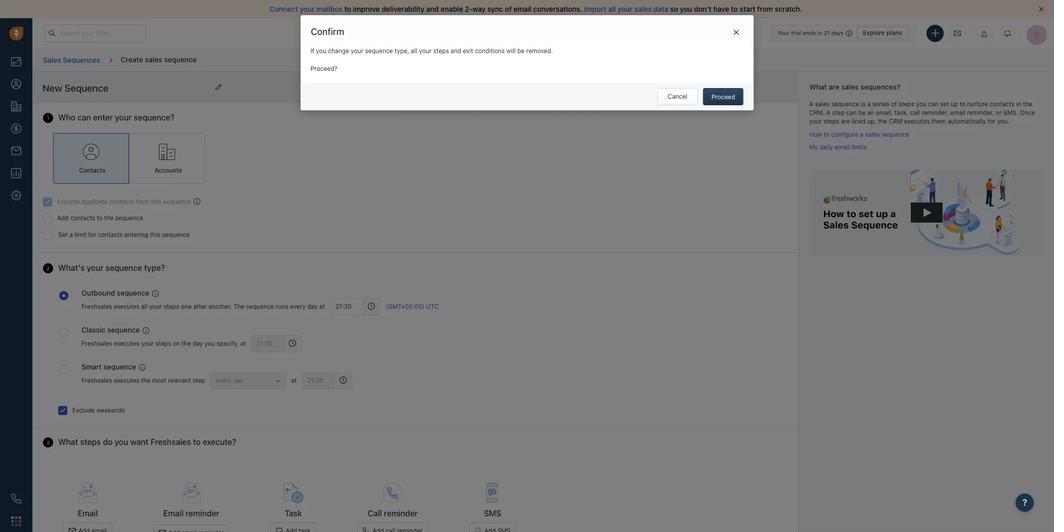 Task type: describe. For each thing, give the bounding box(es) containing it.
you right do
[[115, 437, 128, 446]]

sales
[[43, 56, 61, 64]]

exclude for exclude weekends
[[72, 406, 95, 414]]

accounts link
[[129, 133, 205, 184]]

be inside confirm dialog
[[518, 47, 525, 55]]

set
[[941, 100, 949, 108]]

days
[[832, 29, 844, 36]]

import
[[584, 5, 607, 13]]

your right the "import"
[[618, 5, 633, 13]]

steps down the crm. in the right top of the page
[[824, 117, 840, 125]]

conditions
[[475, 47, 505, 55]]

email reminder
[[163, 509, 219, 518]]

connect your mailbox link
[[270, 5, 345, 13]]

confirm dialog
[[301, 15, 754, 110]]

most
[[152, 377, 166, 384]]

the down email,
[[878, 117, 888, 125]]

your
[[778, 29, 790, 36]]

ends
[[803, 29, 816, 36]]

the
[[234, 303, 245, 311]]

what's
[[58, 263, 85, 272]]

who can enter your sequence?
[[58, 113, 175, 122]]

close image
[[1039, 7, 1045, 12]]

contacts
[[79, 167, 106, 174]]

removed.
[[527, 47, 553, 55]]

one
[[181, 303, 192, 311]]

task
[[285, 509, 302, 518]]

freshsales executes your steps on the day you specify, at
[[82, 340, 246, 347]]

reminder for email reminder
[[186, 509, 219, 518]]

type?
[[144, 263, 165, 272]]

another.
[[209, 303, 232, 311]]

1 horizontal spatial can
[[847, 109, 857, 116]]

start
[[740, 5, 756, 13]]

is
[[861, 100, 866, 108]]

1 reminder, from the left
[[922, 109, 949, 116]]

enter
[[93, 113, 113, 122]]

nurture
[[968, 100, 989, 108]]

you inside confirm dialog
[[316, 47, 327, 55]]

1 vertical spatial this
[[150, 231, 160, 238]]

have
[[714, 5, 730, 13]]

conversations.
[[534, 5, 583, 13]]

confirm
[[311, 26, 344, 37]]

sequence left "<span class=" ">sales reps can use this for weekly check-ins with leads and to run renewal campaigns e.g. renewing a contract</span>" image
[[107, 325, 140, 334]]

2 horizontal spatial can
[[929, 100, 939, 108]]

so
[[671, 5, 679, 13]]

proceed
[[712, 93, 736, 101]]

sms
[[484, 509, 501, 518]]

sequence inside confirm dialog
[[365, 47, 393, 55]]

a sales sequence is a series of steps you can set up to nurture contacts in the crm. a step can be an email, task, call reminder, email reminder, or sms. once your steps are lined up, the crm executes them automatically for you.
[[810, 100, 1036, 125]]

sequence down exclude duplicate contacts from this sequence
[[115, 214, 143, 222]]

steps left do
[[80, 437, 101, 446]]

2 vertical spatial email
[[835, 143, 850, 151]]

contacts down add contacts to the sequence
[[98, 231, 123, 238]]

your trial ends in 21 days
[[778, 29, 844, 36]]

connect
[[270, 5, 298, 13]]

series
[[873, 100, 890, 108]]

outbound
[[82, 289, 115, 297]]

crm
[[889, 117, 903, 125]]

automatically
[[948, 117, 986, 125]]

enable
[[441, 5, 463, 13]]

lined
[[852, 117, 866, 125]]

exclude weekends
[[72, 406, 125, 414]]

you left specify,
[[205, 340, 215, 347]]

to left execute?
[[193, 437, 201, 446]]

to down duplicate
[[97, 214, 103, 222]]

create sales sequence
[[121, 55, 197, 64]]

(gmt+00:00) utc
[[386, 303, 439, 311]]

0 horizontal spatial email
[[514, 5, 532, 13]]

your down <span class=" ">sales reps can use this for traditional drip campaigns e.g. reengaging with cold prospects</span> icon
[[149, 303, 162, 311]]

executes for outbound sequence
[[114, 303, 139, 311]]

way
[[473, 5, 486, 13]]

outbound sequence
[[82, 289, 149, 297]]

or
[[996, 109, 1002, 116]]

classic sequence
[[82, 325, 140, 334]]

email for email reminder
[[163, 509, 184, 518]]

steps up task,
[[899, 100, 915, 108]]

the right on
[[182, 340, 191, 347]]

sequence?
[[134, 113, 175, 122]]

2 reminder, from the left
[[968, 109, 995, 116]]

connect your mailbox to improve deliverability and enable 2-way sync of email conversations. import all your sales data so you don't have to start from scratch.
[[270, 5, 803, 13]]

sequence right the
[[246, 303, 274, 311]]

exit
[[463, 47, 473, 55]]

call
[[368, 509, 382, 518]]

all inside confirm dialog
[[411, 47, 417, 55]]

who
[[58, 113, 75, 122]]

sequence up type?
[[162, 231, 190, 238]]

0 vertical spatial every
[[290, 303, 306, 311]]

sales sequences link
[[43, 52, 101, 68]]

<span class=" ">sales reps can use this for prospecting and account-based selling e.g. following up with event attendees</span> image
[[139, 364, 146, 371]]

runs
[[276, 303, 288, 311]]

what steps do you want freshsales to execute?
[[58, 437, 237, 446]]

what for what are sales sequences?
[[810, 83, 827, 91]]

your inside a sales sequence is a series of steps you can set up to nurture contacts in the crm. a step can be an email, task, call reminder, email reminder, or sms. once your steps are lined up, the crm executes them automatically for you.
[[810, 117, 822, 125]]

sales left sequences?
[[842, 83, 859, 91]]

0 horizontal spatial can
[[78, 113, 91, 122]]

every contact has a unique email address, so don't worry about duplication. image
[[193, 198, 201, 205]]

exclude duplicate contacts from this sequence
[[57, 198, 191, 206]]

contacts up add contacts to the sequence
[[109, 198, 134, 206]]

you.
[[998, 117, 1010, 125]]

call reminder
[[368, 509, 418, 518]]

explore plans
[[863, 29, 903, 36]]

sms.
[[1004, 109, 1019, 116]]

0 horizontal spatial a
[[810, 100, 814, 108]]

the up once
[[1024, 100, 1033, 108]]

on
[[173, 340, 180, 347]]

specify,
[[217, 340, 239, 347]]

every day
[[216, 376, 244, 384]]

sequences?
[[861, 83, 901, 91]]

sequence up outbound sequence
[[106, 263, 142, 272]]

deliverability
[[382, 5, 425, 13]]

your right enter
[[115, 113, 132, 122]]

steps left on
[[156, 340, 171, 347]]

in inside a sales sequence is a series of steps you can set up to nurture contacts in the crm. a step can be an email, task, call reminder, email reminder, or sms. once your steps are lined up, the crm executes them automatically for you.
[[1017, 100, 1022, 108]]

2-
[[465, 5, 473, 13]]

change
[[328, 47, 349, 55]]

your right what's
[[87, 263, 104, 272]]

<span class=" ">sales reps can use this for weekly check-ins with leads and to run renewal campaigns e.g. renewing a contract</span> image
[[142, 327, 150, 334]]

email inside a sales sequence is a series of steps you can set up to nurture contacts in the crm. a step can be an email, task, call reminder, email reminder, or sms. once your steps are lined up, the crm executes them automatically for you.
[[951, 109, 966, 116]]

email,
[[876, 109, 893, 116]]

3
[[47, 439, 50, 445]]

what are sales sequences?
[[810, 83, 901, 91]]

how
[[810, 130, 822, 138]]

the down duplicate
[[104, 214, 114, 222]]

create
[[121, 55, 143, 64]]

day inside button
[[233, 376, 244, 384]]

and inside confirm dialog
[[451, 47, 462, 55]]

executes for smart sequence
[[114, 377, 139, 384]]



Task type: vqa. For each thing, say whether or not it's contained in the screenshot.
SMS.
yes



Task type: locate. For each thing, give the bounding box(es) containing it.
entering
[[125, 231, 148, 238]]

for right limit
[[88, 231, 96, 238]]

phone image
[[11, 494, 21, 504]]

once
[[1021, 109, 1036, 116]]

your right type,
[[419, 47, 432, 55]]

sequence down crm on the top of the page
[[882, 130, 910, 138]]

1 email from the left
[[78, 509, 98, 518]]

accounts
[[155, 167, 182, 174]]

2
[[47, 265, 50, 271]]

what's new image
[[981, 30, 988, 37]]

1 horizontal spatial a
[[860, 130, 864, 138]]

a inside a sales sequence is a series of steps you can set up to nurture contacts in the crm. a step can be an email, task, call reminder, email reminder, or sms. once your steps are lined up, the crm executes them automatically for you.
[[868, 100, 871, 108]]

what
[[810, 83, 827, 91], [58, 437, 78, 446]]

a up limits
[[860, 130, 864, 138]]

all right type,
[[411, 47, 417, 55]]

email
[[514, 5, 532, 13], [951, 109, 966, 116], [835, 143, 850, 151]]

0 horizontal spatial at
[[241, 340, 246, 347]]

task,
[[895, 109, 909, 116]]

0 horizontal spatial what
[[58, 437, 78, 446]]

0 horizontal spatial day
[[193, 340, 203, 347]]

2 horizontal spatial email
[[951, 109, 966, 116]]

freshsales right want
[[151, 437, 191, 446]]

0 vertical spatial of
[[505, 5, 512, 13]]

1 horizontal spatial step
[[833, 109, 845, 116]]

2 vertical spatial all
[[141, 303, 148, 311]]

freshsales for outbound
[[82, 303, 112, 311]]

an
[[868, 109, 875, 116]]

freshsales for smart
[[82, 377, 112, 384]]

up
[[951, 100, 958, 108]]

to right mailbox
[[345, 5, 351, 13]]

day down specify,
[[233, 376, 244, 384]]

freshworks switcher image
[[11, 516, 21, 526]]

1 vertical spatial exclude
[[72, 406, 95, 414]]

2 reminder from the left
[[384, 509, 418, 518]]

1 vertical spatial be
[[859, 109, 866, 116]]

1 horizontal spatial all
[[411, 47, 417, 55]]

exclude for exclude duplicate contacts from this sequence
[[57, 198, 80, 206]]

executes inside a sales sequence is a series of steps you can set up to nurture contacts in the crm. a step can be an email, task, call reminder, email reminder, or sms. once your steps are lined up, the crm executes them automatically for you.
[[905, 117, 930, 125]]

weekends
[[96, 406, 125, 414]]

1 vertical spatial step
[[193, 377, 205, 384]]

freshsales down smart
[[82, 377, 112, 384]]

2 vertical spatial at
[[291, 377, 297, 384]]

of right the sync
[[505, 5, 512, 13]]

can up "lined" on the top
[[847, 109, 857, 116]]

2 horizontal spatial day
[[308, 303, 318, 311]]

freshsales down outbound
[[82, 303, 112, 311]]

add contacts to the sequence
[[57, 214, 143, 222]]

for inside a sales sequence is a series of steps you can set up to nurture contacts in the crm. a step can be an email, task, call reminder, email reminder, or sms. once your steps are lined up, the crm executes them automatically for you.
[[988, 117, 996, 125]]

sequence right the create
[[164, 55, 197, 64]]

be right "will"
[[518, 47, 525, 55]]

every
[[290, 303, 306, 311], [216, 376, 232, 384]]

1 vertical spatial every
[[216, 376, 232, 384]]

reminder, down nurture at right top
[[968, 109, 995, 116]]

my daily email limits link
[[810, 143, 867, 151]]

1 horizontal spatial at
[[291, 377, 297, 384]]

1 horizontal spatial are
[[841, 117, 850, 125]]

of inside a sales sequence is a series of steps you can set up to nurture contacts in the crm. a step can be an email, task, call reminder, email reminder, or sms. once your steps are lined up, the crm executes them automatically for you.
[[892, 100, 898, 108]]

2 vertical spatial a
[[69, 231, 73, 238]]

you
[[680, 5, 693, 13], [316, 47, 327, 55], [917, 100, 927, 108], [205, 340, 215, 347], [115, 437, 128, 446]]

the left most
[[141, 377, 150, 384]]

from right start
[[758, 5, 773, 13]]

1 vertical spatial from
[[136, 198, 149, 206]]

step right the crm. in the right top of the page
[[833, 109, 845, 116]]

in up sms.
[[1017, 100, 1022, 108]]

sequence left type,
[[365, 47, 393, 55]]

1 horizontal spatial of
[[892, 100, 898, 108]]

reminder,
[[922, 109, 949, 116], [968, 109, 995, 116]]

0 horizontal spatial from
[[136, 198, 149, 206]]

a right is
[[868, 100, 871, 108]]

data
[[654, 5, 669, 13]]

freshsales executes all your steps one after another. the sequence runs every day at
[[82, 303, 325, 311]]

day right runs
[[308, 303, 318, 311]]

reminder for call reminder
[[384, 509, 418, 518]]

sequence left is
[[832, 100, 860, 108]]

type,
[[395, 47, 409, 55]]

1 horizontal spatial reminder,
[[968, 109, 995, 116]]

to right up
[[960, 100, 966, 108]]

1 horizontal spatial a
[[827, 109, 831, 116]]

your down the crm. in the right top of the page
[[810, 117, 822, 125]]

1 vertical spatial day
[[193, 340, 203, 347]]

be left an
[[859, 109, 866, 116]]

at right runs
[[320, 303, 325, 311]]

step inside a sales sequence is a series of steps you can set up to nurture contacts in the crm. a step can be an email, task, call reminder, email reminder, or sms. once your steps are lined up, the crm executes them automatically for you.
[[833, 109, 845, 116]]

0 vertical spatial are
[[829, 83, 840, 91]]

None text field
[[43, 79, 210, 97]]

1 horizontal spatial for
[[988, 117, 996, 125]]

utc
[[426, 303, 439, 311]]

every down specify,
[[216, 376, 232, 384]]

executes down '<span class=" ">sales reps can use this for prospecting and account-based selling e.g. following up with event attendees</span>' icon
[[114, 377, 139, 384]]

1 vertical spatial a
[[860, 130, 864, 138]]

1 horizontal spatial from
[[758, 5, 773, 13]]

1 vertical spatial all
[[411, 47, 417, 55]]

freshsales for classic
[[82, 340, 112, 347]]

0 horizontal spatial in
[[818, 29, 823, 36]]

in left 21
[[818, 29, 823, 36]]

email for email
[[78, 509, 98, 518]]

your left mailbox
[[300, 5, 315, 13]]

1 horizontal spatial reminder
[[384, 509, 418, 518]]

to left start
[[731, 5, 738, 13]]

email down up
[[951, 109, 966, 116]]

set a limit for contacts entering this sequence
[[58, 231, 190, 238]]

can left set
[[929, 100, 939, 108]]

my
[[810, 143, 818, 151]]

1 horizontal spatial every
[[290, 303, 306, 311]]

0 horizontal spatial step
[[193, 377, 205, 384]]

2 email from the left
[[163, 509, 184, 518]]

up,
[[868, 117, 877, 125]]

email down the configure
[[835, 143, 850, 151]]

do
[[103, 437, 113, 446]]

0 horizontal spatial all
[[141, 303, 148, 311]]

your down "<span class=" ">sales reps can use this for weekly check-ins with leads and to run renewal campaigns e.g. renewing a contract</span>" image
[[141, 340, 154, 347]]

limits
[[852, 143, 867, 151]]

step right relevant
[[193, 377, 205, 384]]

executes down 'classic sequence'
[[114, 340, 139, 347]]

2 vertical spatial day
[[233, 376, 244, 384]]

day
[[308, 303, 318, 311], [193, 340, 203, 347], [233, 376, 244, 384]]

reminder, up them
[[922, 109, 949, 116]]

sales right the create
[[145, 55, 162, 64]]

are inside a sales sequence is a series of steps you can set up to nurture contacts in the crm. a step can be an email, task, call reminder, email reminder, or sms. once your steps are lined up, the crm executes them automatically for you.
[[841, 117, 850, 125]]

my daily email limits
[[810, 143, 867, 151]]

import all your sales data link
[[584, 5, 671, 13]]

how to configure a sales sequence
[[810, 130, 910, 138]]

1 horizontal spatial and
[[451, 47, 462, 55]]

0 horizontal spatial every
[[216, 376, 232, 384]]

Search your CRM... text field
[[45, 25, 146, 42]]

1 vertical spatial for
[[88, 231, 96, 238]]

2 horizontal spatial at
[[320, 303, 325, 311]]

sales left data
[[635, 5, 652, 13]]

1 horizontal spatial be
[[859, 109, 866, 116]]

exclude
[[57, 198, 80, 206], [72, 406, 95, 414]]

sequence left <span class=" ">sales reps can use this for traditional drip campaigns e.g. reengaging with cold prospects</span> icon
[[117, 289, 149, 297]]

proceed?
[[311, 65, 338, 72]]

1 reminder from the left
[[186, 509, 219, 518]]

0 vertical spatial be
[[518, 47, 525, 55]]

relevant
[[168, 377, 191, 384]]

configure
[[832, 130, 859, 138]]

execute?
[[203, 437, 237, 446]]

send email image
[[954, 29, 961, 37]]

0 vertical spatial exclude
[[57, 198, 80, 206]]

0 horizontal spatial reminder
[[186, 509, 219, 518]]

sequences
[[63, 56, 100, 64]]

be inside a sales sequence is a series of steps you can set up to nurture contacts in the crm. a step can be an email, task, call reminder, email reminder, or sms. once your steps are lined up, the crm executes them automatically for you.
[[859, 109, 866, 116]]

a right set
[[69, 231, 73, 238]]

step
[[833, 109, 845, 116], [193, 377, 205, 384]]

executes for classic sequence
[[114, 340, 139, 347]]

0 vertical spatial in
[[818, 29, 823, 36]]

don't
[[694, 5, 712, 13]]

0 vertical spatial a
[[868, 100, 871, 108]]

if
[[311, 47, 315, 55]]

all up "<span class=" ">sales reps can use this for weekly check-ins with leads and to run renewal campaigns e.g. renewing a contract</span>" image
[[141, 303, 148, 311]]

1 horizontal spatial email
[[163, 509, 184, 518]]

sequence
[[365, 47, 393, 55], [164, 55, 197, 64], [832, 100, 860, 108], [882, 130, 910, 138], [163, 198, 191, 206], [115, 214, 143, 222], [162, 231, 190, 238], [106, 263, 142, 272], [117, 289, 149, 297], [246, 303, 274, 311], [107, 325, 140, 334], [104, 362, 136, 371]]

can right who
[[78, 113, 91, 122]]

every right runs
[[290, 303, 306, 311]]

duplicate
[[81, 198, 108, 206]]

1 vertical spatial are
[[841, 117, 850, 125]]

0 horizontal spatial are
[[829, 83, 840, 91]]

of up task,
[[892, 100, 898, 108]]

1 vertical spatial a
[[827, 109, 831, 116]]

sales up the crm. in the right top of the page
[[816, 100, 830, 108]]

you up call
[[917, 100, 927, 108]]

sequence left '<span class=" ">sales reps can use this for prospecting and account-based selling e.g. following up with event attendees</span>' icon
[[104, 362, 136, 371]]

you inside a sales sequence is a series of steps you can set up to nurture contacts in the crm. a step can be an email, task, call reminder, email reminder, or sms. once your steps are lined up, the crm executes them automatically for you.
[[917, 100, 927, 108]]

if you change your sequence type, all your steps and exit conditions will be removed.
[[311, 47, 553, 55]]

(gmt+00:00) utc link
[[386, 302, 439, 311]]

steps inside confirm dialog
[[434, 47, 449, 55]]

smart sequence
[[82, 362, 136, 371]]

sales sequences
[[43, 56, 100, 64]]

1 horizontal spatial what
[[810, 83, 827, 91]]

all right the "import"
[[609, 5, 616, 13]]

to inside a sales sequence is a series of steps you can set up to nurture contacts in the crm. a step can be an email, task, call reminder, email reminder, or sms. once your steps are lined up, the crm executes them automatically for you.
[[960, 100, 966, 108]]

steps left the one
[[164, 303, 179, 311]]

1 vertical spatial at
[[241, 340, 246, 347]]

a up the crm. in the right top of the page
[[810, 100, 814, 108]]

trial
[[792, 29, 802, 36]]

1 horizontal spatial in
[[1017, 100, 1022, 108]]

exclude left weekends
[[72, 406, 95, 414]]

1 vertical spatial email
[[951, 109, 966, 116]]

at right specify,
[[241, 340, 246, 347]]

0 horizontal spatial be
[[518, 47, 525, 55]]

what for what steps do you want freshsales to execute?
[[58, 437, 78, 446]]

1 vertical spatial and
[[451, 47, 462, 55]]

0 horizontal spatial a
[[69, 231, 73, 238]]

every inside button
[[216, 376, 232, 384]]

sync
[[488, 5, 503, 13]]

and left 'enable'
[[427, 5, 439, 13]]

your right change
[[351, 47, 364, 55]]

how to configure a sales sequence link
[[810, 130, 910, 138]]

email
[[78, 509, 98, 518], [163, 509, 184, 518]]

contacts inside a sales sequence is a series of steps you can set up to nurture contacts in the crm. a step can be an email, task, call reminder, email reminder, or sms. once your steps are lined up, the crm executes them automatically for you.
[[990, 100, 1015, 108]]

0 vertical spatial at
[[320, 303, 325, 311]]

sequence inside a sales sequence is a series of steps you can set up to nurture contacts in the crm. a step can be an email, task, call reminder, email reminder, or sms. once your steps are lined up, the crm executes them automatically for you.
[[832, 100, 860, 108]]

21
[[824, 29, 830, 36]]

2 horizontal spatial a
[[868, 100, 871, 108]]

freshsales down classic at bottom
[[82, 340, 112, 347]]

0 vertical spatial for
[[988, 117, 996, 125]]

0 horizontal spatial reminder,
[[922, 109, 949, 116]]

you right "if"
[[316, 47, 327, 55]]

explore plans link
[[858, 27, 908, 39]]

scratch.
[[775, 5, 803, 13]]

sequence left the 'every contact has a unique email address, so don't worry about duplication.' icon
[[163, 198, 191, 206]]

for left you.
[[988, 117, 996, 125]]

0 horizontal spatial of
[[505, 5, 512, 13]]

0 vertical spatial from
[[758, 5, 773, 13]]

from
[[758, 5, 773, 13], [136, 198, 149, 206]]

daily
[[820, 143, 833, 151]]

at
[[320, 303, 325, 311], [241, 340, 246, 347], [291, 377, 297, 384]]

call
[[911, 109, 920, 116]]

2 horizontal spatial all
[[609, 5, 616, 13]]

explore
[[863, 29, 885, 36]]

what right 3
[[58, 437, 78, 446]]

contacts up or
[[990, 100, 1015, 108]]

from up entering
[[136, 198, 149, 206]]

0 horizontal spatial email
[[78, 509, 98, 518]]

contacts link
[[53, 133, 129, 184]]

0 vertical spatial all
[[609, 5, 616, 13]]

freshsales executes the most relevant step
[[82, 377, 205, 384]]

you right so at the top
[[680, 5, 693, 13]]

your
[[300, 5, 315, 13], [618, 5, 633, 13], [351, 47, 364, 55], [419, 47, 432, 55], [115, 113, 132, 122], [810, 117, 822, 125], [87, 263, 104, 272], [149, 303, 162, 311], [141, 340, 154, 347]]

improve
[[353, 5, 380, 13]]

1 horizontal spatial day
[[233, 376, 244, 384]]

sales inside a sales sequence is a series of steps you can set up to nurture contacts in the crm. a step can be an email, task, call reminder, email reminder, or sms. once your steps are lined up, the crm executes them automatically for you.
[[816, 100, 830, 108]]

cancel button
[[658, 88, 698, 105]]

proceed button
[[703, 88, 744, 105]]

0 vertical spatial day
[[308, 303, 318, 311]]

<span class=" ">sales reps can use this for traditional drip campaigns e.g. reengaging with cold prospects</span> image
[[152, 290, 159, 297]]

0 vertical spatial this
[[151, 198, 161, 206]]

and left exit
[[451, 47, 462, 55]]

exclude up add
[[57, 198, 80, 206]]

0 vertical spatial and
[[427, 5, 439, 13]]

this down accounts
[[151, 198, 161, 206]]

a right the crm. in the right top of the page
[[827, 109, 831, 116]]

contacts up limit
[[70, 214, 95, 222]]

0 horizontal spatial and
[[427, 5, 439, 13]]

0 vertical spatial step
[[833, 109, 845, 116]]

classic
[[82, 325, 106, 334]]

0 vertical spatial what
[[810, 83, 827, 91]]

day right on
[[193, 340, 203, 347]]

at right every day button at the left of the page
[[291, 377, 297, 384]]

executes down call
[[905, 117, 930, 125]]

are
[[829, 83, 840, 91], [841, 117, 850, 125]]

1 vertical spatial what
[[58, 437, 78, 446]]

1
[[47, 115, 49, 121]]

1 horizontal spatial email
[[835, 143, 850, 151]]

be
[[518, 47, 525, 55], [859, 109, 866, 116]]

1 vertical spatial in
[[1017, 100, 1022, 108]]

phone element
[[6, 489, 26, 509]]

0 vertical spatial email
[[514, 5, 532, 13]]

0 vertical spatial a
[[810, 100, 814, 108]]

email right the sync
[[514, 5, 532, 13]]

set
[[58, 231, 68, 238]]

sales down up,
[[866, 130, 880, 138]]

to right how
[[824, 130, 830, 138]]

1 vertical spatial of
[[892, 100, 898, 108]]

what up the crm. in the right top of the page
[[810, 83, 827, 91]]

contacts
[[990, 100, 1015, 108], [109, 198, 134, 206], [70, 214, 95, 222], [98, 231, 123, 238]]

0 horizontal spatial for
[[88, 231, 96, 238]]

smart
[[82, 362, 102, 371]]

of
[[505, 5, 512, 13], [892, 100, 898, 108]]

to
[[345, 5, 351, 13], [731, 5, 738, 13], [960, 100, 966, 108], [824, 130, 830, 138], [97, 214, 103, 222], [193, 437, 201, 446]]

steps left exit
[[434, 47, 449, 55]]



